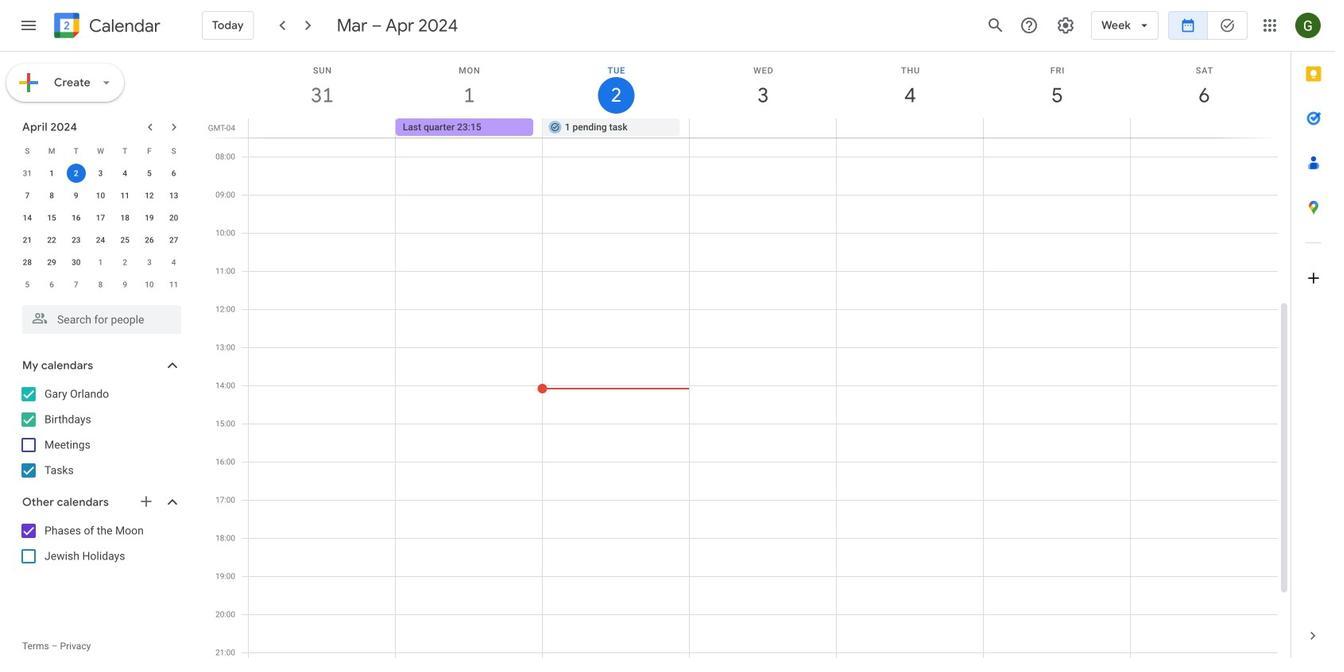 Task type: describe. For each thing, give the bounding box(es) containing it.
calendar element
[[51, 10, 160, 45]]

march 31 element
[[18, 164, 37, 183]]

26 element
[[140, 230, 159, 250]]

1 element
[[42, 164, 61, 183]]

heading inside calendar element
[[86, 16, 160, 35]]

may 2 element
[[115, 253, 134, 272]]

may 9 element
[[115, 275, 134, 294]]

11 element
[[115, 186, 134, 205]]

22 element
[[42, 230, 61, 250]]

30 element
[[67, 253, 86, 272]]

16 element
[[67, 208, 86, 227]]

2, today element
[[67, 164, 86, 183]]

24 element
[[91, 230, 110, 250]]

april 2024 grid
[[15, 140, 186, 296]]

may 1 element
[[91, 253, 110, 272]]

cell inside april 2024 grid
[[64, 162, 88, 184]]

7 element
[[18, 186, 37, 205]]

5 element
[[140, 164, 159, 183]]

may 7 element
[[67, 275, 86, 294]]

3 element
[[91, 164, 110, 183]]

10 element
[[91, 186, 110, 205]]

21 element
[[18, 230, 37, 250]]



Task type: locate. For each thing, give the bounding box(es) containing it.
row group
[[15, 162, 186, 296]]

main drawer image
[[19, 16, 38, 35]]

Search for people text field
[[32, 305, 172, 334]]

13 element
[[164, 186, 183, 205]]

may 10 element
[[140, 275, 159, 294]]

14 element
[[18, 208, 37, 227]]

settings menu image
[[1056, 16, 1075, 35]]

None search field
[[0, 299, 197, 334]]

28 element
[[18, 253, 37, 272]]

8 element
[[42, 186, 61, 205]]

may 5 element
[[18, 275, 37, 294]]

add other calendars image
[[138, 494, 154, 509]]

cell
[[249, 118, 396, 138], [690, 118, 836, 138], [836, 118, 983, 138], [983, 118, 1130, 138], [1130, 118, 1277, 138], [64, 162, 88, 184]]

15 element
[[42, 208, 61, 227]]

23 element
[[67, 230, 86, 250]]

25 element
[[115, 230, 134, 250]]

may 3 element
[[140, 253, 159, 272]]

4 element
[[115, 164, 134, 183]]

29 element
[[42, 253, 61, 272]]

grid
[[203, 52, 1291, 658]]

19 element
[[140, 208, 159, 227]]

27 element
[[164, 230, 183, 250]]

may 8 element
[[91, 275, 110, 294]]

other calendars list
[[3, 518, 197, 569]]

17 element
[[91, 208, 110, 227]]

tab list
[[1292, 52, 1335, 614]]

18 element
[[115, 208, 134, 227]]

20 element
[[164, 208, 183, 227]]

may 11 element
[[164, 275, 183, 294]]

6 element
[[164, 164, 183, 183]]

may 4 element
[[164, 253, 183, 272]]

9 element
[[67, 186, 86, 205]]

row
[[242, 118, 1291, 138], [15, 140, 186, 162], [15, 162, 186, 184], [15, 184, 186, 207], [15, 207, 186, 229], [15, 229, 186, 251], [15, 251, 186, 273], [15, 273, 186, 296]]

may 6 element
[[42, 275, 61, 294]]

heading
[[86, 16, 160, 35]]

12 element
[[140, 186, 159, 205]]

my calendars list
[[3, 382, 197, 483]]



Task type: vqa. For each thing, say whether or not it's contained in the screenshot.
May 4 element
yes



